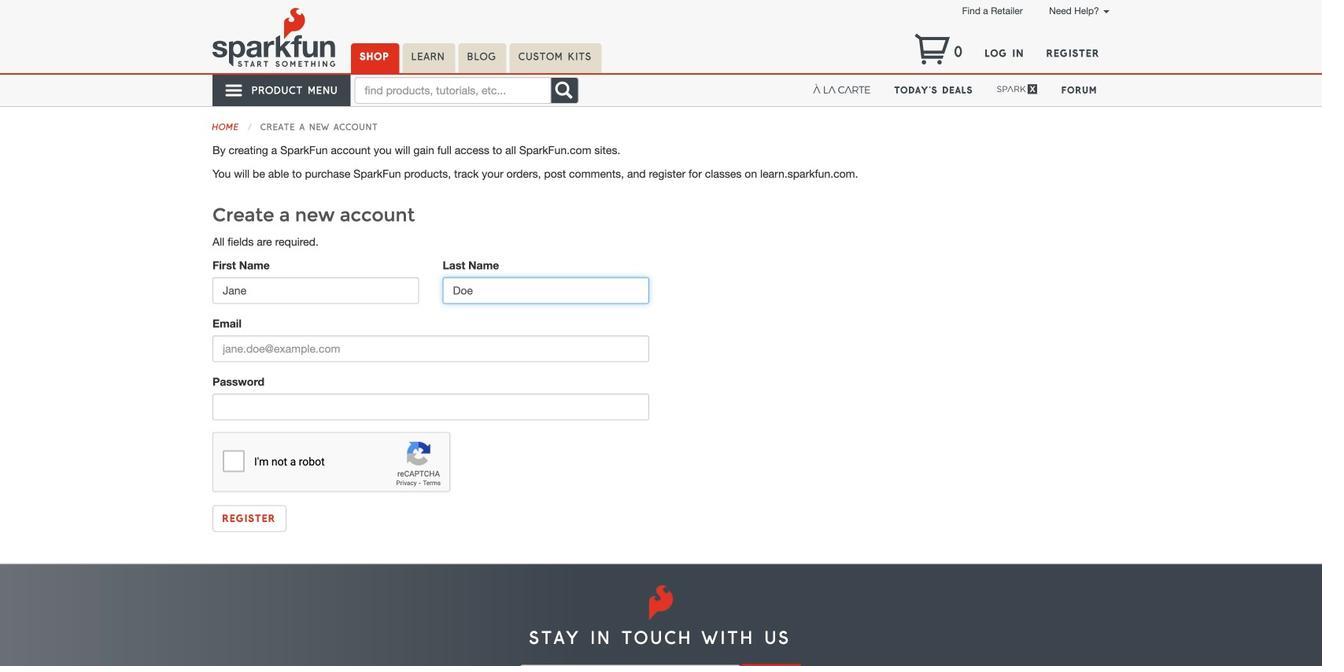 Task type: locate. For each thing, give the bounding box(es) containing it.
Doe text field
[[443, 277, 649, 304]]

Email address email field
[[520, 666, 741, 667]]

jane.doe@example.com email field
[[213, 336, 649, 362]]

None submit
[[213, 506, 286, 532], [741, 665, 802, 667], [213, 506, 286, 532], [741, 665, 802, 667]]

find products, tutorials, etc... text field
[[354, 77, 551, 104]]

None password field
[[213, 394, 649, 421]]

form
[[201, 258, 661, 532]]



Task type: describe. For each thing, give the bounding box(es) containing it.
hamburger image
[[224, 81, 244, 100]]

Jane text field
[[213, 277, 419, 304]]



Task type: vqa. For each thing, say whether or not it's contained in the screenshot.
Email address email field
yes



